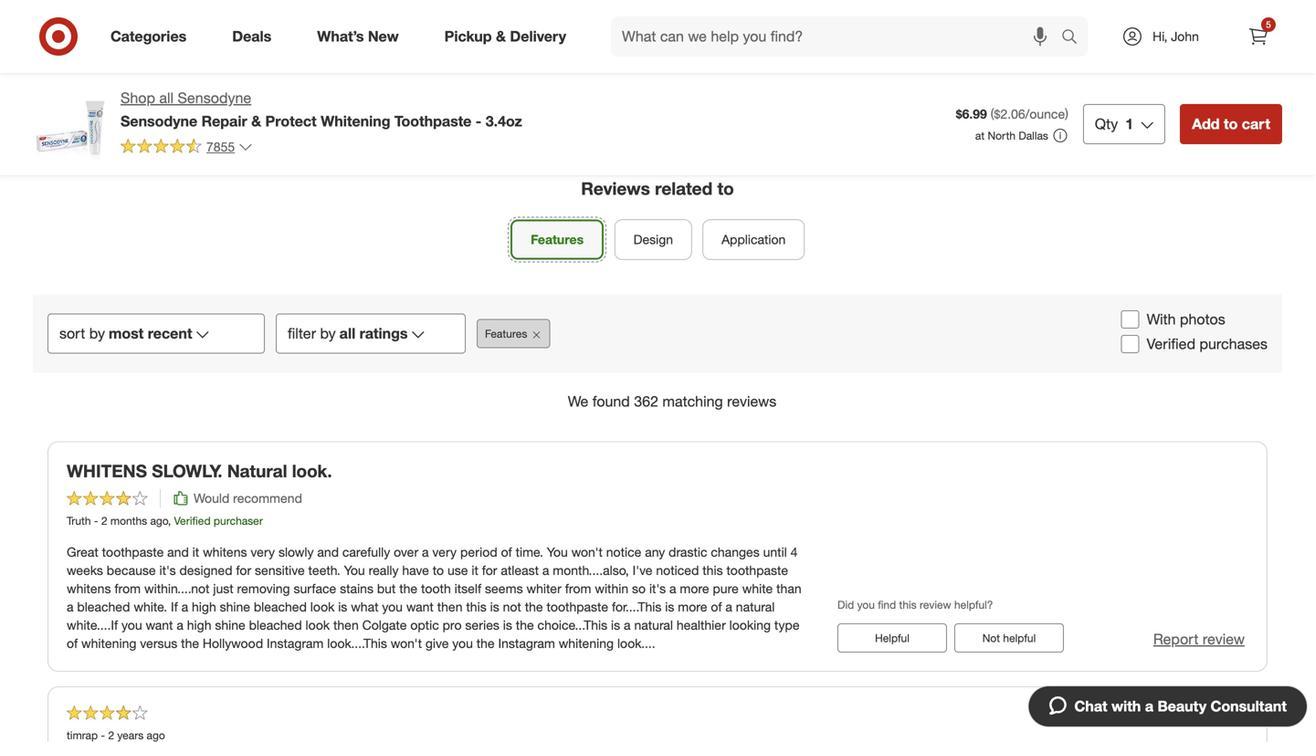 Task type: describe. For each thing, give the bounding box(es) containing it.
series
[[465, 618, 500, 634]]

is left "what"
[[338, 600, 347, 616]]

over
[[394, 545, 419, 561]]

matching
[[663, 393, 723, 411]]

whitens
[[67, 461, 147, 482]]

we
[[568, 393, 589, 411]]

truth
[[67, 514, 91, 528]]

dallas
[[1019, 129, 1049, 143]]

a up whiter
[[543, 563, 550, 579]]

pickup
[[445, 27, 492, 45]]

so
[[632, 581, 646, 597]]

0 horizontal spatial won't
[[391, 636, 422, 652]]

3.4oz
[[486, 112, 523, 130]]

)
[[1066, 106, 1069, 122]]

looking
[[730, 618, 771, 634]]

0 horizontal spatial whitens
[[67, 581, 111, 597]]

helpful
[[1004, 632, 1036, 646]]

give
[[426, 636, 449, 652]]

5
[[1267, 19, 1272, 30]]

design
[[634, 232, 673, 248]]

natural
[[227, 461, 287, 482]]

0 horizontal spatial review
[[920, 598, 952, 612]]

reset
[[624, 29, 657, 45]]

0 vertical spatial want
[[406, 600, 434, 616]]

- inside shop all sensodyne sensodyne repair & protect whitening toothpaste - 3.4oz
[[476, 112, 482, 130]]

pickup & delivery
[[445, 27, 567, 45]]

filter
[[288, 325, 316, 343]]

helpful button
[[838, 624, 948, 653]]

tooth
[[421, 581, 451, 597]]

7855
[[206, 139, 235, 155]]

helpful
[[875, 632, 910, 646]]

0 horizontal spatial then
[[333, 618, 359, 634]]

a down 'pure'
[[726, 600, 733, 616]]

than
[[777, 581, 802, 597]]

the right versus
[[181, 636, 199, 652]]

drastic
[[669, 545, 708, 561]]

2 vertical spatial of
[[67, 636, 78, 652]]

reviews
[[581, 178, 650, 199]]

(
[[991, 106, 995, 122]]

not
[[983, 632, 1001, 646]]

chat with a beauty consultant
[[1075, 698, 1287, 716]]

qty
[[1095, 115, 1119, 133]]

itself
[[455, 581, 482, 597]]

0 vertical spatial look
[[310, 600, 335, 616]]

is right for....this
[[665, 600, 675, 616]]

you down but
[[382, 600, 403, 616]]

whitens slowly. natural look.
[[67, 461, 332, 482]]

0 horizontal spatial natural
[[635, 618, 673, 634]]

white
[[743, 581, 773, 597]]

is left not
[[490, 600, 500, 616]]

hi, john
[[1153, 28, 1200, 44]]

have
[[402, 563, 429, 579]]

carefully
[[343, 545, 390, 561]]

whitening
[[321, 112, 391, 130]]

recent
[[148, 325, 192, 343]]

white....if
[[67, 618, 118, 634]]

search
[[1054, 29, 1097, 47]]

until
[[763, 545, 787, 561]]

teeth.
[[308, 563, 341, 579]]

0 horizontal spatial you
[[344, 563, 365, 579]]

hollywood
[[203, 636, 263, 652]]

a down the noticed
[[670, 581, 677, 597]]

1 horizontal spatial this
[[703, 563, 723, 579]]

did you find this review helpful?
[[838, 598, 994, 612]]

time.
[[516, 545, 544, 561]]

sort
[[59, 325, 85, 343]]

2 from from the left
[[565, 581, 592, 597]]

recommend
[[233, 491, 302, 507]]

1 from from the left
[[115, 581, 141, 597]]

for....this
[[612, 600, 662, 616]]

1 horizontal spatial won't
[[572, 545, 603, 561]]

filter by all ratings
[[288, 325, 408, 343]]

would
[[194, 491, 230, 507]]

1 horizontal spatial verified
[[1147, 335, 1196, 353]]

with photos
[[1147, 311, 1226, 329]]

sort by most recent
[[59, 325, 192, 343]]

stains
[[340, 581, 374, 597]]

1 instagram from the left
[[267, 636, 324, 652]]

pure
[[713, 581, 739, 597]]

qty 1
[[1095, 115, 1134, 133]]

0 vertical spatial features
[[531, 232, 584, 248]]

reviews
[[727, 393, 777, 411]]

shop
[[121, 89, 155, 107]]

really
[[369, 563, 399, 579]]

362
[[634, 393, 659, 411]]

reset filters button
[[624, 28, 692, 46]]

image of sensodyne repair & protect whitening toothpaste - 3.4oz image
[[33, 88, 106, 161]]

if
[[171, 600, 178, 616]]

find
[[878, 598, 897, 612]]

1 vertical spatial shine
[[215, 618, 246, 634]]

categories link
[[95, 16, 209, 57]]

,
[[168, 514, 171, 528]]

to inside button
[[1224, 115, 1238, 133]]

not helpful
[[983, 632, 1036, 646]]

surface
[[294, 581, 336, 597]]

1 horizontal spatial whitens
[[203, 545, 247, 561]]

a up white....if
[[67, 600, 74, 616]]

look....this
[[327, 636, 387, 652]]

0 vertical spatial more
[[680, 581, 710, 597]]

1 horizontal spatial natural
[[736, 600, 775, 616]]

is down not
[[503, 618, 512, 634]]

$2.06
[[995, 106, 1026, 122]]

weeks
[[67, 563, 103, 579]]

0 vertical spatial shine
[[220, 600, 250, 616]]

0 horizontal spatial it
[[192, 545, 199, 561]]

1 vertical spatial sensodyne
[[121, 112, 198, 130]]

look....
[[618, 636, 656, 652]]

great
[[67, 545, 98, 561]]

found
[[593, 393, 630, 411]]

would recommend
[[194, 491, 302, 507]]

a right if
[[181, 600, 188, 616]]

2 vertical spatial toothpaste
[[547, 600, 609, 616]]

verified purchases
[[1147, 335, 1268, 353]]

photos
[[1181, 311, 1226, 329]]

1 horizontal spatial of
[[501, 545, 512, 561]]

2 horizontal spatial of
[[711, 600, 722, 616]]

great toothpaste and it whitens very slowly and carefully over a very period of time. you won't notice any drastic changes until 4 weeks because it's designed for sensitive teeth. you really have to use it for atleast a month....also, i've noticed this toothpaste whitens from within....not just removing surface stains but the tooth itself seems whiter from within so it's a more pure white than a bleached white. if a high shine bleached look is what you want then this is not the toothpaste for....this is more of a natural white....if you want a high shine bleached look then colgate optic pro series is the choice...this is a natural healthier looking type of whitening versus the hollywood instagram look....this won't give you the instagram whitening look....
[[67, 545, 802, 652]]

at
[[976, 129, 985, 143]]

north
[[988, 129, 1016, 143]]



Task type: locate. For each thing, give the bounding box(es) containing it.
1 vertical spatial want
[[146, 618, 173, 634]]

sensitive
[[255, 563, 305, 579]]

1 vertical spatial features
[[485, 327, 528, 341]]

removing
[[237, 581, 290, 597]]

2 instagram from the left
[[498, 636, 555, 652]]

what's new
[[317, 27, 399, 45]]

0 vertical spatial won't
[[572, 545, 603, 561]]

within....not
[[144, 581, 210, 597]]

&
[[496, 27, 506, 45], [251, 112, 261, 130]]

a right over
[[422, 545, 429, 561]]

white.
[[134, 600, 167, 616]]

verified right ","
[[174, 514, 211, 528]]

4
[[791, 545, 798, 561]]

to up tooth
[[433, 563, 444, 579]]

1 horizontal spatial to
[[718, 178, 734, 199]]

design button
[[615, 220, 692, 260]]

0 vertical spatial &
[[496, 27, 506, 45]]

related
[[655, 178, 713, 199]]

$6.99 ( $2.06 /ounce )
[[956, 106, 1069, 122]]

toothpaste up because
[[102, 545, 164, 561]]

1 horizontal spatial from
[[565, 581, 592, 597]]

not helpful button
[[955, 624, 1064, 653]]

0 horizontal spatial and
[[167, 545, 189, 561]]

whitens
[[203, 545, 247, 561], [67, 581, 111, 597]]

review right report at the right of page
[[1203, 631, 1245, 649]]

john
[[1172, 28, 1200, 44]]

of down 'pure'
[[711, 600, 722, 616]]

1 whitening from the left
[[81, 636, 137, 652]]

1 horizontal spatial by
[[320, 325, 336, 343]]

0 horizontal spatial it's
[[159, 563, 176, 579]]

categories
[[111, 27, 187, 45]]

a down if
[[177, 618, 184, 634]]

report review
[[1154, 631, 1245, 649]]

0 vertical spatial sensodyne
[[178, 89, 251, 107]]

0 horizontal spatial very
[[251, 545, 275, 561]]

1 vertical spatial of
[[711, 600, 722, 616]]

very up use
[[433, 545, 457, 561]]

i've
[[633, 563, 653, 579]]

whitening
[[81, 636, 137, 652], [559, 636, 614, 652]]

type
[[775, 618, 800, 634]]

add to cart button
[[1181, 104, 1283, 144]]

0 vertical spatial it
[[192, 545, 199, 561]]

0 vertical spatial high
[[192, 600, 216, 616]]

1 vertical spatial high
[[187, 618, 212, 634]]

to right related
[[718, 178, 734, 199]]

slowly
[[279, 545, 314, 561]]

1 vertical spatial whitens
[[67, 581, 111, 597]]

high up hollywood
[[187, 618, 212, 634]]

0 horizontal spatial &
[[251, 112, 261, 130]]

& right pickup
[[496, 27, 506, 45]]

review left helpful?
[[920, 598, 952, 612]]

did
[[838, 598, 855, 612]]

1 horizontal spatial -
[[476, 112, 482, 130]]

1 vertical spatial &
[[251, 112, 261, 130]]

0 horizontal spatial from
[[115, 581, 141, 597]]

to right add
[[1224, 115, 1238, 133]]

deals link
[[217, 16, 294, 57]]

1 horizontal spatial whitening
[[559, 636, 614, 652]]

shine
[[220, 600, 250, 616], [215, 618, 246, 634]]

1 horizontal spatial all
[[340, 325, 356, 343]]

1 vertical spatial then
[[333, 618, 359, 634]]

won't up month....also,
[[572, 545, 603, 561]]

2 and from the left
[[317, 545, 339, 561]]

sensodyne up repair
[[178, 89, 251, 107]]

shine down "just" at the left
[[220, 600, 250, 616]]

2 vertical spatial to
[[433, 563, 444, 579]]

1 horizontal spatial it
[[472, 563, 479, 579]]

to inside great toothpaste and it whitens very slowly and carefully over a very period of time. you won't notice any drastic changes until 4 weeks because it's designed for sensitive teeth. you really have to use it for atleast a month....also, i've noticed this toothpaste whitens from within....not just removing surface stains but the tooth itself seems whiter from within so it's a more pure white than a bleached white. if a high shine bleached look is what you want then this is not the toothpaste for....this is more of a natural white....if you want a high shine bleached look then colgate optic pro series is the choice...this is a natural healthier looking type of whitening versus the hollywood instagram look....this won't give you the instagram whitening look....
[[433, 563, 444, 579]]

1 very from the left
[[251, 545, 275, 561]]

natural down white
[[736, 600, 775, 616]]

instagram
[[267, 636, 324, 652], [498, 636, 555, 652]]

want
[[406, 600, 434, 616], [146, 618, 173, 634]]

truth - 2 months ago , verified purchaser
[[67, 514, 263, 528]]

shine up hollywood
[[215, 618, 246, 634]]

2 very from the left
[[433, 545, 457, 561]]

1 and from the left
[[167, 545, 189, 561]]

2 horizontal spatial this
[[900, 598, 917, 612]]

the down not
[[516, 618, 534, 634]]

0 horizontal spatial toothpaste
[[102, 545, 164, 561]]

0 vertical spatial natural
[[736, 600, 775, 616]]

this right find
[[900, 598, 917, 612]]

1 horizontal spatial for
[[482, 563, 497, 579]]

1 vertical spatial it
[[472, 563, 479, 579]]

of up atleast
[[501, 545, 512, 561]]

pro
[[443, 618, 462, 634]]

0 vertical spatial to
[[1224, 115, 1238, 133]]

1 horizontal spatial it's
[[650, 581, 666, 597]]

- left 3.4oz
[[476, 112, 482, 130]]

because
[[107, 563, 156, 579]]

1 horizontal spatial instagram
[[498, 636, 555, 652]]

cart
[[1242, 115, 1271, 133]]

changes
[[711, 545, 760, 561]]

instagram down not
[[498, 636, 555, 652]]

consultant
[[1211, 698, 1287, 716]]

to
[[1224, 115, 1238, 133], [718, 178, 734, 199], [433, 563, 444, 579]]

of down white....if
[[67, 636, 78, 652]]

is up look....
[[611, 618, 621, 634]]

1 vertical spatial verified
[[174, 514, 211, 528]]

1 horizontal spatial then
[[437, 600, 463, 616]]

it right use
[[472, 563, 479, 579]]

toothpaste up white
[[727, 563, 789, 579]]

natural down for....this
[[635, 618, 673, 634]]

2 for from the left
[[482, 563, 497, 579]]

0 vertical spatial of
[[501, 545, 512, 561]]

1 vertical spatial won't
[[391, 636, 422, 652]]

high
[[192, 600, 216, 616], [187, 618, 212, 634]]

whitening down choice...this
[[559, 636, 614, 652]]

1 by from the left
[[89, 325, 105, 343]]

1 horizontal spatial toothpaste
[[547, 600, 609, 616]]

and
[[167, 545, 189, 561], [317, 545, 339, 561]]

1 vertical spatial you
[[344, 563, 365, 579]]

1 vertical spatial natural
[[635, 618, 673, 634]]

0 horizontal spatial all
[[159, 89, 174, 107]]

whiter
[[527, 581, 562, 597]]

you down white. at the bottom left
[[122, 618, 142, 634]]

from
[[115, 581, 141, 597], [565, 581, 592, 597]]

a right with on the right bottom of page
[[1146, 698, 1154, 716]]

what's
[[317, 27, 364, 45]]

0 vertical spatial verified
[[1147, 335, 1196, 353]]

you
[[858, 598, 875, 612], [382, 600, 403, 616], [122, 618, 142, 634], [453, 636, 473, 652]]

0 horizontal spatial instagram
[[267, 636, 324, 652]]

1 horizontal spatial very
[[433, 545, 457, 561]]

a
[[422, 545, 429, 561], [543, 563, 550, 579], [670, 581, 677, 597], [67, 600, 74, 616], [181, 600, 188, 616], [726, 600, 733, 616], [177, 618, 184, 634], [624, 618, 631, 634], [1146, 698, 1154, 716]]

1 horizontal spatial want
[[406, 600, 434, 616]]

from down because
[[115, 581, 141, 597]]

you up stains in the left bottom of the page
[[344, 563, 365, 579]]

1 vertical spatial all
[[340, 325, 356, 343]]

new
[[368, 27, 399, 45]]

toothpaste up choice...this
[[547, 600, 609, 616]]

1 vertical spatial it's
[[650, 581, 666, 597]]

0 horizontal spatial whitening
[[81, 636, 137, 652]]

period
[[460, 545, 498, 561]]

natural
[[736, 600, 775, 616], [635, 618, 673, 634]]

months
[[110, 514, 147, 528]]

shop all sensodyne sensodyne repair & protect whitening toothpaste - 3.4oz
[[121, 89, 523, 130]]

all left ratings
[[340, 325, 356, 343]]

2 whitening from the left
[[559, 636, 614, 652]]

0 horizontal spatial verified
[[174, 514, 211, 528]]

very
[[251, 545, 275, 561], [433, 545, 457, 561]]

beauty
[[1158, 698, 1207, 716]]

With photos checkbox
[[1122, 311, 1140, 329]]

high down "just" at the left
[[192, 600, 216, 616]]

slowly.
[[152, 461, 223, 482]]

- left 2
[[94, 514, 98, 528]]

it up designed at the left of the page
[[192, 545, 199, 561]]

2 horizontal spatial toothpaste
[[727, 563, 789, 579]]

a inside chat with a beauty consultant button
[[1146, 698, 1154, 716]]

review inside button
[[1203, 631, 1245, 649]]

what
[[351, 600, 379, 616]]

report review button
[[1154, 630, 1245, 651]]

whitens up designed at the left of the page
[[203, 545, 247, 561]]

by right filter
[[320, 325, 336, 343]]

by right sort
[[89, 325, 105, 343]]

by for filter by
[[320, 325, 336, 343]]

this up 'pure'
[[703, 563, 723, 579]]

& inside shop all sensodyne sensodyne repair & protect whitening toothpaste - 3.4oz
[[251, 112, 261, 130]]

1 horizontal spatial &
[[496, 27, 506, 45]]

with
[[1112, 698, 1142, 716]]

-
[[476, 112, 482, 130], [94, 514, 98, 528]]

7855 link
[[121, 138, 253, 159]]

0 horizontal spatial features
[[485, 327, 528, 341]]

instagram down 'surface'
[[267, 636, 324, 652]]

0 vertical spatial -
[[476, 112, 482, 130]]

you right did
[[858, 598, 875, 612]]

of
[[501, 545, 512, 561], [711, 600, 722, 616], [67, 636, 78, 652]]

want up "optic"
[[406, 600, 434, 616]]

this up series
[[466, 600, 487, 616]]

sensodyne down shop
[[121, 112, 198, 130]]

0 vertical spatial toothpaste
[[102, 545, 164, 561]]

more up healthier
[[678, 600, 708, 616]]

5 link
[[1239, 16, 1279, 57]]

sensodyne
[[178, 89, 251, 107], [121, 112, 198, 130]]

0 vertical spatial then
[[437, 600, 463, 616]]

features button
[[511, 220, 604, 260], [477, 319, 550, 349]]

it's right so
[[650, 581, 666, 597]]

atleast
[[501, 563, 539, 579]]

1 for from the left
[[236, 563, 251, 579]]

1 vertical spatial -
[[94, 514, 98, 528]]

0 horizontal spatial by
[[89, 325, 105, 343]]

for up removing
[[236, 563, 251, 579]]

with
[[1147, 311, 1176, 329]]

all right shop
[[159, 89, 174, 107]]

1 horizontal spatial and
[[317, 545, 339, 561]]

look.
[[292, 461, 332, 482]]

very up sensitive
[[251, 545, 275, 561]]

what's new link
[[302, 16, 422, 57]]

by for sort by
[[89, 325, 105, 343]]

then up pro
[[437, 600, 463, 616]]

the down have
[[400, 581, 418, 597]]

for down period
[[482, 563, 497, 579]]

1
[[1126, 115, 1134, 133]]

0 horizontal spatial -
[[94, 514, 98, 528]]

whitening down white....if
[[81, 636, 137, 652]]

0 vertical spatial it's
[[159, 563, 176, 579]]

versus
[[140, 636, 178, 652]]

you right time.
[[547, 545, 568, 561]]

2 by from the left
[[320, 325, 336, 343]]

0 horizontal spatial to
[[433, 563, 444, 579]]

reviews related to
[[581, 178, 734, 199]]

0 vertical spatial review
[[920, 598, 952, 612]]

whitens down the weeks
[[67, 581, 111, 597]]

1 vertical spatial look
[[306, 618, 330, 634]]

1 horizontal spatial features
[[531, 232, 584, 248]]

0 horizontal spatial want
[[146, 618, 173, 634]]

and down ","
[[167, 545, 189, 561]]

1 vertical spatial review
[[1203, 631, 1245, 649]]

within
[[595, 581, 629, 597]]

1 vertical spatial to
[[718, 178, 734, 199]]

all inside shop all sensodyne sensodyne repair & protect whitening toothpaste - 3.4oz
[[159, 89, 174, 107]]

you down pro
[[453, 636, 473, 652]]

colgate
[[362, 618, 407, 634]]

application button
[[703, 220, 805, 260]]

and up teeth.
[[317, 545, 339, 561]]

What can we help you find? suggestions appear below search field
[[611, 16, 1066, 57]]

want up versus
[[146, 618, 173, 634]]

verified down with
[[1147, 335, 1196, 353]]

2 horizontal spatial to
[[1224, 115, 1238, 133]]

& right repair
[[251, 112, 261, 130]]

at north dallas
[[976, 129, 1049, 143]]

it's
[[159, 563, 176, 579], [650, 581, 666, 597]]

more
[[680, 581, 710, 597], [678, 600, 708, 616]]

reset filters
[[624, 29, 692, 45]]

Verified purchases checkbox
[[1122, 335, 1140, 354]]

the down whiter
[[525, 600, 543, 616]]

designed
[[180, 563, 233, 579]]

0 vertical spatial whitens
[[203, 545, 247, 561]]

more down the noticed
[[680, 581, 710, 597]]

from down month....also,
[[565, 581, 592, 597]]

then up look....this
[[333, 618, 359, 634]]

0 vertical spatial you
[[547, 545, 568, 561]]

a up look....
[[624, 618, 631, 634]]

the down series
[[477, 636, 495, 652]]

won't down "optic"
[[391, 636, 422, 652]]

most
[[109, 325, 144, 343]]

1 horizontal spatial review
[[1203, 631, 1245, 649]]

1 horizontal spatial you
[[547, 545, 568, 561]]

0 horizontal spatial of
[[67, 636, 78, 652]]

0 horizontal spatial this
[[466, 600, 487, 616]]

it's up within....not
[[159, 563, 176, 579]]

0 vertical spatial features button
[[511, 220, 604, 260]]

1 vertical spatial more
[[678, 600, 708, 616]]

1 vertical spatial features button
[[477, 319, 550, 349]]

purchases
[[1200, 335, 1268, 353]]

0 horizontal spatial for
[[236, 563, 251, 579]]

0 vertical spatial all
[[159, 89, 174, 107]]



Task type: vqa. For each thing, say whether or not it's contained in the screenshot.
SHIPPING corresponding to $20.99
no



